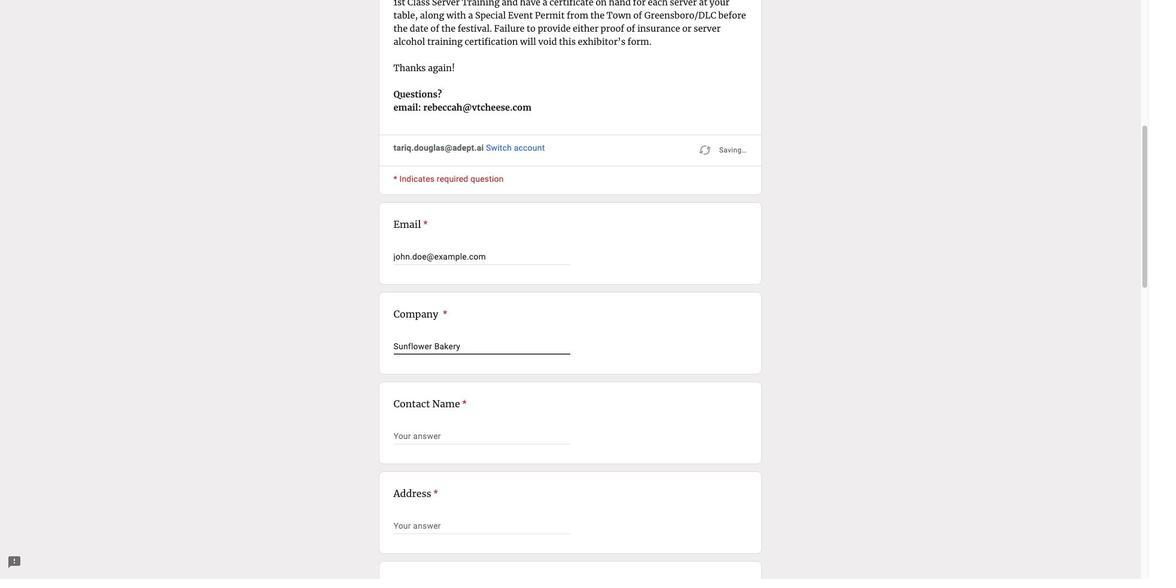 Task type: describe. For each thing, give the bounding box(es) containing it.
required question element for first 'heading' from the bottom of the page
[[431, 487, 438, 501]]

required question element for third 'heading' from the bottom of the page
[[441, 307, 447, 322]]

Your email email field
[[394, 250, 570, 264]]



Task type: locate. For each thing, give the bounding box(es) containing it.
None text field
[[394, 339, 570, 354], [394, 429, 570, 444], [394, 519, 570, 533], [394, 339, 570, 354], [394, 429, 570, 444], [394, 519, 570, 533]]

required question element for 2nd 'heading' from the bottom
[[460, 397, 467, 411]]

status
[[698, 142, 747, 159]]

3 heading from the top
[[394, 397, 467, 411]]

heading
[[394, 217, 747, 232], [394, 307, 447, 322], [394, 397, 467, 411], [394, 487, 438, 501]]

1 heading from the top
[[394, 217, 747, 232]]

required question element for 1st 'heading' from the top of the page
[[421, 217, 428, 232]]

list
[[379, 202, 762, 580]]

report a problem to google image
[[7, 556, 22, 570]]

4 heading from the top
[[394, 487, 438, 501]]

required question element
[[421, 217, 428, 232], [441, 307, 447, 322], [460, 397, 467, 411], [431, 487, 438, 501]]

2 heading from the top
[[394, 307, 447, 322]]

list item
[[379, 202, 762, 285]]



Task type: vqa. For each thing, say whether or not it's contained in the screenshot.
status
yes



